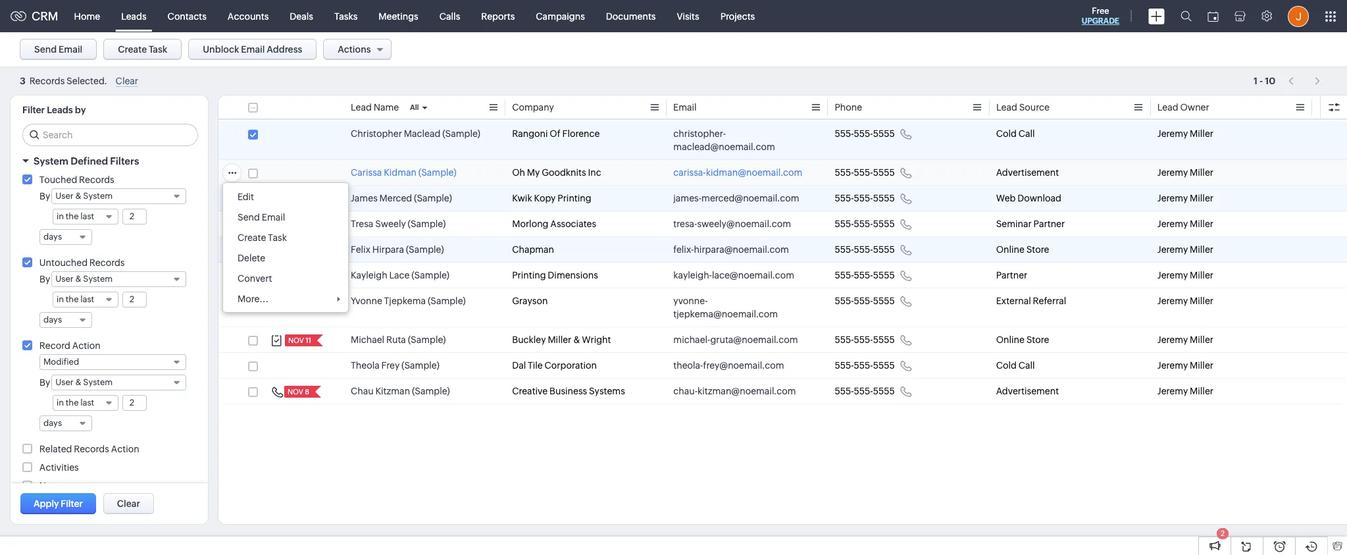 Task type: vqa. For each thing, say whether or not it's contained in the screenshot.
coding
no



Task type: locate. For each thing, give the bounding box(es) containing it.
records right related
[[74, 444, 109, 454]]

activities
[[39, 462, 79, 473]]

3 jeremy from the top
[[1158, 193, 1189, 203]]

edit
[[238, 192, 254, 202]]

0 vertical spatial store
[[1027, 244, 1050, 255]]

michael ruta (sample)
[[351, 335, 446, 345]]

3 555-555-5555 from the top
[[835, 193, 895, 203]]

michael ruta (sample) link
[[351, 333, 446, 346]]

jeremy miller for carissa-kidman@noemail.com
[[1158, 167, 1214, 178]]

1 vertical spatial call
[[1019, 360, 1036, 371]]

accounts
[[228, 11, 269, 21]]

carissa
[[351, 167, 382, 178]]

2 vertical spatial records
[[74, 444, 109, 454]]

lead left the source
[[997, 102, 1018, 113]]

jeremy miller for tresa-sweely@noemail.com
[[1158, 219, 1214, 229]]

1 cold call from the top
[[997, 128, 1036, 139]]

create task
[[118, 44, 167, 55], [238, 232, 287, 243]]

filter leads by
[[22, 105, 86, 115]]

contacts link
[[157, 0, 217, 32]]

jeremy for felix-hirpara@noemail.com
[[1158, 244, 1189, 255]]

merced
[[380, 193, 412, 203]]

miller for theola-frey@noemail.com
[[1191, 360, 1214, 371]]

8 jeremy miller from the top
[[1158, 335, 1214, 345]]

system defined filters
[[34, 155, 139, 167]]

&
[[574, 335, 580, 345]]

(sample) right the kitzman
[[412, 386, 450, 396]]

filter
[[22, 105, 45, 115], [61, 498, 83, 509]]

1 cold from the top
[[997, 128, 1017, 139]]

cold call down external
[[997, 360, 1036, 371]]

4 jeremy miller from the top
[[1158, 219, 1214, 229]]

system defined filters button
[[11, 149, 208, 173]]

owner
[[1181, 102, 1210, 113]]

1 horizontal spatial filter
[[61, 498, 83, 509]]

leads up 'create task' button
[[121, 11, 147, 21]]

send email up '3 records selected.'
[[34, 44, 83, 55]]

0 horizontal spatial create
[[118, 44, 147, 55]]

0 horizontal spatial leads
[[47, 105, 73, 115]]

apply
[[34, 498, 59, 509]]

web
[[997, 193, 1016, 203]]

9 555-555-5555 from the top
[[835, 360, 895, 371]]

selected.
[[67, 76, 107, 86]]

2 by from the top
[[40, 274, 50, 284]]

1 1 from the top
[[1254, 75, 1258, 86]]

(sample) inside 'link'
[[428, 296, 466, 306]]

1 vertical spatial cold
[[997, 360, 1017, 371]]

11
[[306, 337, 312, 344]]

9 jeremy from the top
[[1158, 360, 1189, 371]]

10
[[1266, 75, 1276, 86], [1266, 76, 1276, 87]]

cold call for theola-frey@noemail.com
[[997, 360, 1036, 371]]

task down the leads link
[[149, 44, 167, 55]]

jeremy
[[1158, 128, 1189, 139], [1158, 167, 1189, 178], [1158, 193, 1189, 203], [1158, 219, 1189, 229], [1158, 244, 1189, 255], [1158, 270, 1189, 281], [1158, 296, 1189, 306], [1158, 335, 1189, 345], [1158, 360, 1189, 371], [1158, 386, 1189, 396]]

6 jeremy from the top
[[1158, 270, 1189, 281]]

2 vertical spatial by
[[40, 377, 50, 388]]

records down defined
[[79, 175, 114, 185]]

felix hirpara (sample)
[[351, 244, 444, 255]]

cold down external
[[997, 360, 1017, 371]]

1 vertical spatial task
[[268, 232, 287, 243]]

by
[[75, 105, 86, 115]]

1 vertical spatial clear
[[117, 498, 140, 509]]

email
[[59, 44, 83, 55], [241, 44, 265, 55], [674, 102, 697, 113], [262, 212, 285, 223]]

6 5555 from the top
[[874, 270, 895, 281]]

jeremy for yvonne- tjepkema@noemail.com
[[1158, 296, 1189, 306]]

maclead
[[404, 128, 441, 139]]

1 vertical spatial cold call
[[997, 360, 1036, 371]]

5555 for kayleigh-lace@noemail.com
[[874, 270, 895, 281]]

michael
[[351, 335, 385, 345]]

partner down download
[[1034, 219, 1066, 229]]

1 555-555-5555 from the top
[[835, 128, 895, 139]]

by down untouched
[[40, 274, 50, 284]]

1 horizontal spatial send
[[238, 212, 260, 223]]

5 5555 from the top
[[874, 244, 895, 255]]

defined
[[71, 155, 108, 167]]

cold call down lead source
[[997, 128, 1036, 139]]

apply filter button
[[20, 493, 96, 514]]

lead name
[[351, 102, 399, 113]]

send up records
[[34, 44, 57, 55]]

printing up associates
[[558, 193, 592, 203]]

chau kitzman (sample)
[[351, 386, 450, 396]]

my
[[527, 167, 540, 178]]

0 vertical spatial filter
[[22, 105, 45, 115]]

(sample) right tjepkema
[[428, 296, 466, 306]]

(sample) up kayleigh lace (sample) link
[[406, 244, 444, 255]]

4 555-555-5555 from the top
[[835, 219, 895, 229]]

sweely
[[376, 219, 406, 229]]

maclead@noemail.com
[[674, 142, 776, 152]]

2 online from the top
[[997, 335, 1025, 345]]

theola-frey@noemail.com
[[674, 360, 785, 371]]

555-555-5555 for yvonne- tjepkema@noemail.com
[[835, 296, 895, 306]]

projects link
[[710, 0, 766, 32]]

theola frey (sample)
[[351, 360, 440, 371]]

(sample) right lace
[[412, 270, 450, 281]]

(sample) for christopher maclead (sample)
[[443, 128, 481, 139]]

create up delete
[[238, 232, 266, 243]]

2 cold call from the top
[[997, 360, 1036, 371]]

1 jeremy miller from the top
[[1158, 128, 1214, 139]]

None text field
[[123, 209, 146, 224], [123, 292, 146, 307], [123, 396, 146, 410], [123, 209, 146, 224], [123, 292, 146, 307], [123, 396, 146, 410]]

1 actions from the left
[[338, 44, 371, 55]]

9 5555 from the top
[[874, 360, 895, 371]]

5 jeremy from the top
[[1158, 244, 1189, 255]]

4 5555 from the top
[[874, 219, 895, 229]]

(sample) right frey
[[402, 360, 440, 371]]

jeremy for christopher- maclead@noemail.com
[[1158, 128, 1189, 139]]

10 555-555-5555 from the top
[[835, 386, 895, 396]]

1 vertical spatial by
[[40, 274, 50, 284]]

all
[[410, 103, 419, 111]]

christopher
[[351, 128, 402, 139]]

send email
[[34, 44, 83, 55], [238, 212, 285, 223]]

4 jeremy from the top
[[1158, 219, 1189, 229]]

3 jeremy miller from the top
[[1158, 193, 1214, 203]]

cold call
[[997, 128, 1036, 139], [997, 360, 1036, 371]]

7 555-555-5555 from the top
[[835, 296, 895, 306]]

nov for michael
[[288, 337, 304, 344]]

0 vertical spatial task
[[149, 44, 167, 55]]

2 jeremy from the top
[[1158, 167, 1189, 178]]

1 horizontal spatial create
[[238, 232, 266, 243]]

felix
[[351, 244, 371, 255]]

cold down lead source
[[997, 128, 1017, 139]]

2 jeremy miller from the top
[[1158, 167, 1214, 178]]

contacts
[[168, 11, 207, 21]]

unblock email address
[[203, 44, 302, 55]]

send down 'edit'
[[238, 212, 260, 223]]

yvonne tjepkema (sample) link
[[351, 294, 466, 308]]

2 555-555-5555 from the top
[[835, 167, 895, 178]]

related
[[39, 444, 72, 454]]

1 vertical spatial printing
[[512, 270, 546, 281]]

(sample) for theola frey (sample)
[[402, 360, 440, 371]]

1 5555 from the top
[[874, 128, 895, 139]]

jeremy for theola-frey@noemail.com
[[1158, 360, 1189, 371]]

task inside button
[[149, 44, 167, 55]]

1 vertical spatial send
[[238, 212, 260, 223]]

actions down the tasks
[[338, 44, 371, 55]]

(sample) down james merced (sample) link
[[408, 219, 446, 229]]

0 horizontal spatial create task
[[118, 44, 167, 55]]

advertisement
[[997, 167, 1060, 178], [997, 386, 1060, 396]]

7 jeremy from the top
[[1158, 296, 1189, 306]]

1 vertical spatial online
[[997, 335, 1025, 345]]

6 jeremy miller from the top
[[1158, 270, 1214, 281]]

1 horizontal spatial task
[[268, 232, 287, 243]]

lead left name
[[351, 102, 372, 113]]

free upgrade
[[1082, 6, 1120, 26]]

1 horizontal spatial leads
[[121, 11, 147, 21]]

0 vertical spatial online store
[[997, 244, 1050, 255]]

lead for lead name
[[351, 102, 372, 113]]

2 cold from the top
[[997, 360, 1017, 371]]

1 online store from the top
[[997, 244, 1050, 255]]

0 horizontal spatial filter
[[22, 105, 45, 115]]

2 1 - 10 from the top
[[1254, 76, 1276, 87]]

1 vertical spatial action
[[111, 444, 139, 454]]

create
[[118, 44, 147, 55], [1160, 44, 1189, 55], [238, 232, 266, 243]]

5555 for felix-hirpara@noemail.com
[[874, 244, 895, 255]]

tresa sweely (sample)
[[351, 219, 446, 229]]

1 vertical spatial nov
[[288, 388, 304, 396]]

lead left owner
[[1158, 102, 1179, 113]]

2 - from the top
[[1260, 76, 1264, 87]]

0 vertical spatial cold call
[[997, 128, 1036, 139]]

by down record
[[40, 377, 50, 388]]

1 call from the top
[[1019, 128, 1036, 139]]

chau kitzman (sample) link
[[351, 385, 450, 398]]

1 vertical spatial store
[[1027, 335, 1050, 345]]

0 vertical spatial action
[[72, 340, 101, 351]]

1 vertical spatial advertisement
[[997, 386, 1060, 396]]

0 vertical spatial send email
[[34, 44, 83, 55]]

store down 'seminar partner'
[[1027, 244, 1050, 255]]

online store down external referral
[[997, 335, 1050, 345]]

1
[[1254, 75, 1258, 86], [1254, 76, 1258, 87]]

0 vertical spatial advertisement
[[997, 167, 1060, 178]]

delete
[[238, 253, 265, 263]]

0 horizontal spatial send email
[[34, 44, 83, 55]]

crm
[[32, 9, 58, 23]]

tresa
[[351, 219, 374, 229]]

1 horizontal spatial actions
[[1274, 44, 1307, 55]]

by for touched records
[[40, 191, 50, 202]]

0 vertical spatial by
[[40, 191, 50, 202]]

printing dimensions
[[512, 270, 598, 281]]

0 vertical spatial leads
[[121, 11, 147, 21]]

navigation
[[1283, 71, 1328, 90], [1283, 72, 1328, 91]]

by down touched
[[40, 191, 50, 202]]

0 horizontal spatial partner
[[997, 270, 1028, 281]]

5 555-555-5555 from the top
[[835, 244, 895, 255]]

call down lead source
[[1019, 128, 1036, 139]]

store down external referral
[[1027, 335, 1050, 345]]

source
[[1020, 102, 1050, 113]]

actions
[[338, 44, 371, 55], [1274, 44, 1307, 55]]

3 by from the top
[[40, 377, 50, 388]]

6 555-555-5555 from the top
[[835, 270, 895, 281]]

lead for lead source
[[997, 102, 1018, 113]]

(sample) right ruta
[[408, 335, 446, 345]]

0 horizontal spatial task
[[149, 44, 167, 55]]

creative
[[512, 386, 548, 396]]

james merced (sample)
[[351, 193, 452, 203]]

leads link
[[111, 0, 157, 32]]

1 jeremy from the top
[[1158, 128, 1189, 139]]

send inside button
[[34, 44, 57, 55]]

kayleigh-lace@noemail.com link
[[674, 269, 795, 282]]

7 5555 from the top
[[874, 296, 895, 306]]

lace
[[389, 270, 410, 281]]

filter right apply
[[61, 498, 83, 509]]

1 horizontal spatial partner
[[1034, 219, 1066, 229]]

1 vertical spatial filter
[[61, 498, 83, 509]]

jeremy miller for theola-frey@noemail.com
[[1158, 360, 1214, 371]]

email left address
[[241, 44, 265, 55]]

0 horizontal spatial send
[[34, 44, 57, 55]]

clear
[[116, 76, 138, 86], [117, 498, 140, 509]]

1 horizontal spatial send email
[[238, 212, 285, 223]]

lead down the calendar icon
[[1190, 44, 1211, 55]]

records for untouched
[[89, 257, 125, 268]]

0 vertical spatial records
[[79, 175, 114, 185]]

miller for yvonne- tjepkema@noemail.com
[[1191, 296, 1214, 306]]

1 vertical spatial create task
[[238, 232, 287, 243]]

lead inside 'button'
[[1190, 44, 1211, 55]]

rangoni
[[512, 128, 548, 139]]

8 5555 from the top
[[874, 335, 895, 345]]

(sample) right the kidman
[[419, 167, 457, 178]]

miller for christopher- maclead@noemail.com
[[1191, 128, 1214, 139]]

nov left 8
[[288, 388, 304, 396]]

2 horizontal spatial create
[[1160, 44, 1189, 55]]

-
[[1260, 75, 1264, 86], [1260, 76, 1264, 87]]

(sample) right "merced" at the top of the page
[[414, 193, 452, 203]]

create task down the leads link
[[118, 44, 167, 55]]

call
[[1019, 128, 1036, 139], [1019, 360, 1036, 371]]

records
[[29, 76, 65, 86]]

0 horizontal spatial action
[[72, 340, 101, 351]]

1 horizontal spatial create task
[[238, 232, 287, 243]]

task down edit "link"
[[268, 232, 287, 243]]

lead
[[1190, 44, 1211, 55], [351, 102, 372, 113], [997, 102, 1018, 113], [1158, 102, 1179, 113]]

filter inside button
[[61, 498, 83, 509]]

5555
[[874, 128, 895, 139], [874, 167, 895, 178], [874, 193, 895, 203], [874, 219, 895, 229], [874, 244, 895, 255], [874, 270, 895, 281], [874, 296, 895, 306], [874, 335, 895, 345], [874, 360, 895, 371], [874, 386, 895, 396]]

printing up grayson
[[512, 270, 546, 281]]

cold call for christopher- maclead@noemail.com
[[997, 128, 1036, 139]]

0 vertical spatial nov
[[288, 337, 304, 344]]

1 horizontal spatial action
[[111, 444, 139, 454]]

2 call from the top
[[1019, 360, 1036, 371]]

michael-gruta@noemail.com link
[[674, 333, 799, 346]]

kayleigh lace (sample)
[[351, 270, 450, 281]]

documents
[[606, 11, 656, 21]]

9 jeremy miller from the top
[[1158, 360, 1214, 371]]

0 vertical spatial send
[[34, 44, 57, 55]]

create down the search icon
[[1160, 44, 1189, 55]]

send email down 'edit'
[[238, 212, 285, 223]]

cold for theola-frey@noemail.com
[[997, 360, 1017, 371]]

5 jeremy miller from the top
[[1158, 244, 1214, 255]]

create task up delete
[[238, 232, 287, 243]]

related records action
[[39, 444, 139, 454]]

1 vertical spatial records
[[89, 257, 125, 268]]

morlong
[[512, 219, 549, 229]]

jeremy for kayleigh-lace@noemail.com
[[1158, 270, 1189, 281]]

florence
[[563, 128, 600, 139]]

1 vertical spatial online store
[[997, 335, 1050, 345]]

0 vertical spatial printing
[[558, 193, 592, 203]]

0 vertical spatial cold
[[997, 128, 1017, 139]]

miller for tresa-sweely@noemail.com
[[1191, 219, 1214, 229]]

row group
[[219, 121, 1348, 404]]

partner up external
[[997, 270, 1028, 281]]

profile element
[[1281, 0, 1318, 32]]

(sample) right maclead
[[443, 128, 481, 139]]

inc
[[588, 167, 602, 178]]

0 vertical spatial create task
[[118, 44, 167, 55]]

actions down profile icon
[[1274, 44, 1307, 55]]

7 jeremy miller from the top
[[1158, 296, 1214, 306]]

kayleigh
[[351, 270, 388, 281]]

5555 for christopher- maclead@noemail.com
[[874, 128, 895, 139]]

0 horizontal spatial actions
[[338, 44, 371, 55]]

create task button
[[104, 39, 182, 60]]

2 5555 from the top
[[874, 167, 895, 178]]

ruta
[[387, 335, 406, 345]]

0 vertical spatial call
[[1019, 128, 1036, 139]]

yvonne- tjepkema@noemail.com link
[[674, 294, 809, 321]]

nov left 11
[[288, 337, 304, 344]]

0 vertical spatial online
[[997, 244, 1025, 255]]

leads left by
[[47, 105, 73, 115]]

online down seminar
[[997, 244, 1025, 255]]

filter down 3
[[22, 105, 45, 115]]

meetings
[[379, 11, 419, 21]]

create down the leads link
[[118, 44, 147, 55]]

by for untouched records
[[40, 274, 50, 284]]

1 by from the top
[[40, 191, 50, 202]]

calendar image
[[1208, 11, 1220, 21]]

3 5555 from the top
[[874, 193, 895, 203]]

wright
[[582, 335, 611, 345]]

call down external referral
[[1019, 360, 1036, 371]]

records right untouched
[[89, 257, 125, 268]]

online down external
[[997, 335, 1025, 345]]

james-merced@noemail.com link
[[674, 192, 800, 205]]

online store down 'seminar partner'
[[997, 244, 1050, 255]]



Task type: describe. For each thing, give the bounding box(es) containing it.
buckley
[[512, 335, 546, 345]]

web download
[[997, 193, 1062, 203]]

call for christopher- maclead@noemail.com
[[1019, 128, 1036, 139]]

1 10 from the top
[[1266, 75, 1276, 86]]

jeremy for james-merced@noemail.com
[[1158, 193, 1189, 203]]

hirpara@noemail.com
[[694, 244, 790, 255]]

nov 8
[[288, 388, 309, 396]]

download
[[1018, 193, 1062, 203]]

deals
[[290, 11, 313, 21]]

christopher-
[[674, 128, 726, 139]]

reports link
[[471, 0, 526, 32]]

record
[[39, 340, 70, 351]]

(sample) for michael ruta (sample)
[[408, 335, 446, 345]]

hirpara
[[373, 244, 404, 255]]

jeremy miller for yvonne- tjepkema@noemail.com
[[1158, 296, 1214, 306]]

5555 for carissa-kidman@noemail.com
[[874, 167, 895, 178]]

edit link
[[223, 186, 348, 207]]

(sample) for james merced (sample)
[[414, 193, 452, 203]]

kopy
[[534, 193, 556, 203]]

create task inside button
[[118, 44, 167, 55]]

grayson
[[512, 296, 548, 306]]

1 horizontal spatial printing
[[558, 193, 592, 203]]

5555 for yvonne- tjepkema@noemail.com
[[874, 296, 895, 306]]

call for theola-frey@noemail.com
[[1019, 360, 1036, 371]]

touched
[[39, 175, 77, 185]]

1 navigation from the top
[[1283, 71, 1328, 90]]

crm link
[[11, 9, 58, 23]]

felix-
[[674, 244, 694, 255]]

cold for christopher- maclead@noemail.com
[[997, 128, 1017, 139]]

jeremy for tresa-sweely@noemail.com
[[1158, 219, 1189, 229]]

2 online store from the top
[[997, 335, 1050, 345]]

email down edit "link"
[[262, 212, 285, 223]]

tresa sweely (sample) link
[[351, 217, 446, 230]]

accounts link
[[217, 0, 279, 32]]

lead for lead owner
[[1158, 102, 1179, 113]]

meetings link
[[368, 0, 429, 32]]

10 jeremy from the top
[[1158, 386, 1189, 396]]

(sample) for carissa kidman (sample)
[[419, 167, 457, 178]]

carissa kidman (sample) link
[[351, 166, 457, 179]]

jeremy for carissa-kidman@noemail.com
[[1158, 167, 1189, 178]]

1 advertisement from the top
[[997, 167, 1060, 178]]

Search text field
[[23, 124, 198, 146]]

2 10 from the top
[[1266, 76, 1276, 87]]

555-555-5555 for felix-hirpara@noemail.com
[[835, 244, 895, 255]]

2 actions from the left
[[1274, 44, 1307, 55]]

1 vertical spatial partner
[[997, 270, 1028, 281]]

rangoni of florence
[[512, 128, 600, 139]]

5555 for theola-frey@noemail.com
[[874, 360, 895, 371]]

1 vertical spatial leads
[[47, 105, 73, 115]]

miller for kayleigh-lace@noemail.com
[[1191, 270, 1214, 281]]

(sample) for felix hirpara (sample)
[[406, 244, 444, 255]]

profile image
[[1289, 6, 1310, 27]]

2 advertisement from the top
[[997, 386, 1060, 396]]

1 online from the top
[[997, 244, 1025, 255]]

(sample) for kayleigh lace (sample)
[[412, 270, 450, 281]]

nov 11 link
[[285, 335, 313, 346]]

(sample) for tresa sweely (sample)
[[408, 219, 446, 229]]

lace@noemail.com
[[712, 270, 795, 281]]

dal tile corporation
[[512, 360, 597, 371]]

unblock
[[203, 44, 239, 55]]

create menu element
[[1141, 0, 1173, 32]]

1 1 - 10 from the top
[[1254, 75, 1276, 86]]

5555 for tresa-sweely@noemail.com
[[874, 219, 895, 229]]

kidman@noemail.com
[[706, 167, 803, 178]]

calls link
[[429, 0, 471, 32]]

kayleigh-
[[674, 270, 712, 281]]

merced@noemail.com
[[702, 193, 800, 203]]

search image
[[1181, 11, 1193, 22]]

tjepkema
[[384, 296, 426, 306]]

record action
[[39, 340, 101, 351]]

frey
[[382, 360, 400, 371]]

tasks
[[334, 11, 358, 21]]

555-555-5555 for james-merced@noemail.com
[[835, 193, 895, 203]]

10 jeremy miller from the top
[[1158, 386, 1214, 396]]

2 1 from the top
[[1254, 76, 1258, 87]]

10 5555 from the top
[[874, 386, 895, 396]]

tasks link
[[324, 0, 368, 32]]

5555 for james-merced@noemail.com
[[874, 193, 895, 203]]

lead owner
[[1158, 102, 1210, 113]]

(sample) for chau kitzman (sample)
[[412, 386, 450, 396]]

records for touched
[[79, 175, 114, 185]]

search element
[[1173, 0, 1200, 32]]

row group containing christopher maclead (sample)
[[219, 121, 1348, 404]]

1 store from the top
[[1027, 244, 1050, 255]]

create inside create lead 'button'
[[1160, 44, 1189, 55]]

jeremy miller for felix-hirpara@noemail.com
[[1158, 244, 1214, 255]]

lead source
[[997, 102, 1050, 113]]

company
[[512, 102, 554, 113]]

business
[[550, 386, 588, 396]]

dimensions
[[548, 270, 598, 281]]

create menu image
[[1149, 8, 1166, 24]]

deals link
[[279, 0, 324, 32]]

system
[[34, 155, 68, 167]]

campaigns
[[536, 11, 585, 21]]

records for related
[[74, 444, 109, 454]]

kwik kopy printing
[[512, 193, 592, 203]]

carissa-kidman@noemail.com link
[[674, 166, 803, 179]]

miller for carissa-kidman@noemail.com
[[1191, 167, 1214, 178]]

0 horizontal spatial printing
[[512, 270, 546, 281]]

touched records
[[39, 175, 114, 185]]

systems
[[589, 386, 625, 396]]

create inside 'create task' button
[[118, 44, 147, 55]]

email up '3 records selected.'
[[59, 44, 83, 55]]

send email inside button
[[34, 44, 83, 55]]

jeremy miller for kayleigh-lace@noemail.com
[[1158, 270, 1214, 281]]

1 vertical spatial send email
[[238, 212, 285, 223]]

of
[[550, 128, 561, 139]]

miller for felix-hirpara@noemail.com
[[1191, 244, 1214, 255]]

2 store from the top
[[1027, 335, 1050, 345]]

jeremy miller for christopher- maclead@noemail.com
[[1158, 128, 1214, 139]]

carissa-
[[674, 167, 706, 178]]

555-555-5555 for theola-frey@noemail.com
[[835, 360, 895, 371]]

0 vertical spatial clear
[[116, 76, 138, 86]]

kidman
[[384, 167, 417, 178]]

apply filter
[[34, 498, 83, 509]]

create lead button
[[1146, 39, 1225, 61]]

christopher maclead (sample) link
[[351, 127, 481, 140]]

1 - from the top
[[1260, 75, 1264, 86]]

filters
[[110, 155, 139, 167]]

555-555-5555 for tresa-sweely@noemail.com
[[835, 219, 895, 229]]

(sample) for yvonne tjepkema (sample)
[[428, 296, 466, 306]]

2 navigation from the top
[[1283, 72, 1328, 91]]

3 records selected.
[[20, 76, 107, 86]]

projects
[[721, 11, 755, 21]]

jeremy miller for james-merced@noemail.com
[[1158, 193, 1214, 203]]

555-555-5555 for christopher- maclead@noemail.com
[[835, 128, 895, 139]]

calls
[[440, 11, 460, 21]]

james
[[351, 193, 378, 203]]

tresa-
[[674, 219, 698, 229]]

8 jeremy from the top
[[1158, 335, 1189, 345]]

kwik
[[512, 193, 533, 203]]

nov for chau
[[288, 388, 304, 396]]

home
[[74, 11, 100, 21]]

oh my goodknits inc
[[512, 167, 602, 178]]

8 555-555-5555 from the top
[[835, 335, 895, 345]]

visits
[[677, 11, 700, 21]]

email up christopher-
[[674, 102, 697, 113]]

tresa-sweely@noemail.com
[[674, 219, 792, 229]]

miller for james-merced@noemail.com
[[1191, 193, 1214, 203]]

0 vertical spatial partner
[[1034, 219, 1066, 229]]

555-555-5555 for carissa-kidman@noemail.com
[[835, 167, 895, 178]]

chau-kitzman@noemail.com
[[674, 386, 797, 396]]

555-555-5555 for kayleigh-lace@noemail.com
[[835, 270, 895, 281]]

felix-hirpara@noemail.com link
[[674, 243, 790, 256]]

creative business systems
[[512, 386, 625, 396]]



